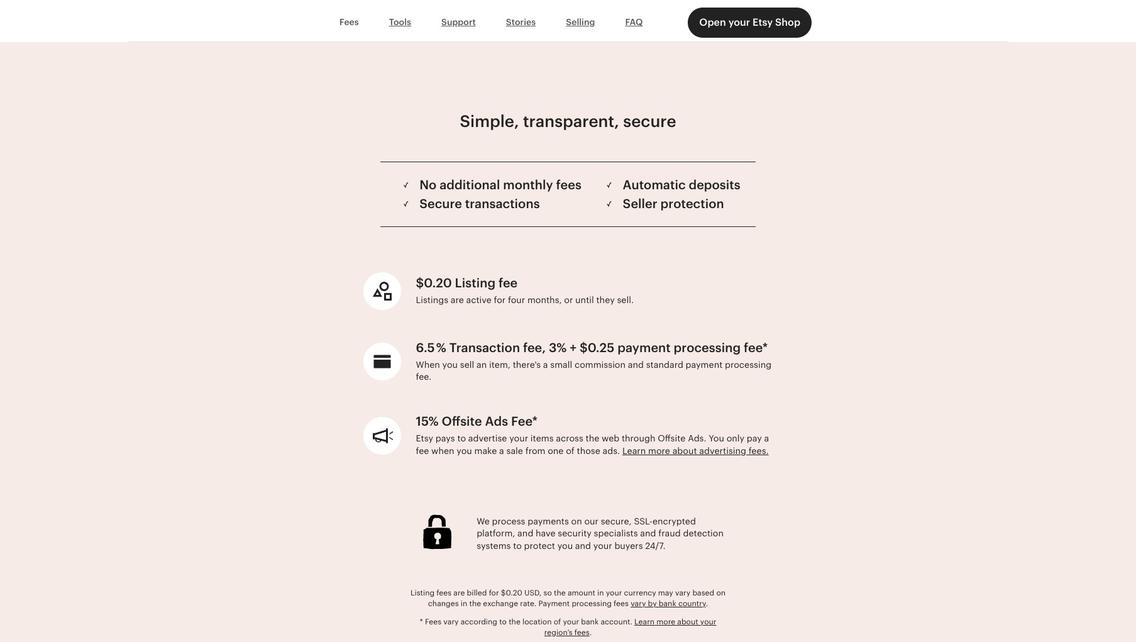 Task type: vqa. For each thing, say whether or not it's contained in the screenshot.
Listing fees are billed for $0.20 USD, so the amount in your currency may vary based on changes in the exchange rate. Payment processing fees's "Learn"
yes



Task type: locate. For each thing, give the bounding box(es) containing it.
1 horizontal spatial to
[[500, 618, 507, 626]]

you inside we process payments on our secure, ssl-encrypted platform, and have security specialists and fraud detection systems to protect you and your buyers 24/7.
[[558, 541, 573, 551]]

0 horizontal spatial smaller image
[[403, 200, 409, 209]]

until
[[576, 295, 594, 305]]

0 horizontal spatial to
[[458, 433, 466, 443]]

1 vertical spatial listing
[[411, 589, 435, 598]]

you left 'sell'
[[443, 360, 458, 370]]

vary up country
[[676, 589, 691, 598]]

0 horizontal spatial of
[[554, 618, 561, 626]]

0 vertical spatial etsy
[[753, 16, 773, 28]]

fee inside $0.20 listing fee listings are active for four months, or until they sell.
[[499, 276, 518, 290]]

process
[[492, 516, 526, 526]]

your up sale
[[510, 433, 529, 443]]

of down across
[[566, 446, 575, 456]]

0 vertical spatial a
[[543, 360, 548, 370]]

for inside $0.20 listing fee listings are active for four months, or until they sell.
[[494, 295, 506, 305]]

you down security
[[558, 541, 573, 551]]

2 horizontal spatial a
[[765, 433, 770, 443]]

processing
[[674, 341, 741, 355], [725, 360, 772, 370], [572, 599, 612, 608]]

more down through
[[649, 446, 671, 456]]

bank down may
[[659, 599, 677, 608]]

. right region's
[[590, 628, 592, 637]]

etsy
[[753, 16, 773, 28], [416, 433, 433, 443]]

exchange
[[483, 599, 518, 608]]

1 horizontal spatial $0.20
[[501, 589, 523, 598]]

offsite left ads.
[[658, 433, 686, 443]]

have
[[536, 529, 556, 539]]

processing down fee*
[[725, 360, 772, 370]]

to left protect
[[513, 541, 522, 551]]

0 horizontal spatial listing
[[411, 589, 435, 598]]

smaller image left seller
[[607, 200, 613, 209]]

1 vertical spatial bank
[[581, 618, 599, 626]]

fees right *
[[425, 618, 442, 626]]

0 horizontal spatial smaller image
[[403, 181, 409, 190]]

more down the "vary by bank country" link
[[657, 618, 676, 626]]

bank left account.
[[581, 618, 599, 626]]

1 vertical spatial offsite
[[658, 433, 686, 443]]

0 vertical spatial on
[[572, 516, 582, 526]]

from
[[526, 446, 546, 456]]

0 horizontal spatial vary
[[444, 618, 459, 626]]

location
[[523, 618, 552, 626]]

vary by bank country link
[[631, 599, 706, 608]]

specialists
[[594, 529, 638, 539]]

vary down changes
[[444, 618, 459, 626]]

0 horizontal spatial on
[[572, 516, 582, 526]]

fee
[[499, 276, 518, 290], [416, 446, 429, 456]]

offsite inside 'etsy pays to advertise your items across the web through offsite ads. you only pay a fee when you make a sale from one of those ads.'
[[658, 433, 686, 443]]

fee,
[[523, 341, 546, 355]]

smaller image for no additional monthly fees
[[403, 181, 409, 190]]

$0.20 up listings
[[416, 276, 452, 290]]

a left sale
[[500, 446, 504, 456]]

are inside $0.20 listing fee listings are active for four months, or until they sell.
[[451, 295, 464, 305]]

region's
[[545, 628, 573, 637]]

support
[[442, 17, 476, 27]]

1 vertical spatial are
[[454, 589, 465, 598]]

2 smaller image from the left
[[607, 200, 613, 209]]

1 horizontal spatial offsite
[[658, 433, 686, 443]]

0 horizontal spatial etsy
[[416, 433, 433, 443]]

$0.20 inside $0.20 listing fee listings are active for four months, or until they sell.
[[416, 276, 452, 290]]

0 horizontal spatial .
[[590, 628, 592, 637]]

1 horizontal spatial fee
[[499, 276, 518, 290]]

about down ads.
[[673, 446, 697, 456]]

0 horizontal spatial in
[[461, 599, 468, 608]]

your down country
[[701, 618, 717, 626]]

offsite up pays
[[442, 415, 482, 428]]

fees link
[[325, 11, 374, 35]]

stories
[[506, 17, 536, 27]]

learn for 15% offsite ads fee*
[[623, 446, 646, 456]]

1 vertical spatial you
[[457, 446, 472, 456]]

1 vertical spatial about
[[678, 618, 699, 626]]

1 vertical spatial in
[[461, 599, 468, 608]]

2 horizontal spatial vary
[[676, 589, 691, 598]]

are left active
[[451, 295, 464, 305]]

more inside learn more about your region's fees
[[657, 618, 676, 626]]

country
[[679, 599, 706, 608]]

0 vertical spatial about
[[673, 446, 697, 456]]

stories link
[[491, 11, 551, 35]]

to right pays
[[458, 433, 466, 443]]

offsite
[[442, 415, 482, 428], [658, 433, 686, 443]]

you left make
[[457, 446, 472, 456]]

6.5
[[416, 341, 435, 355]]

you
[[443, 360, 458, 370], [457, 446, 472, 456], [558, 541, 573, 551]]

0 vertical spatial bank
[[659, 599, 677, 608]]

0 vertical spatial learn
[[623, 446, 646, 456]]

automatic
[[623, 178, 686, 192]]

the down billed
[[470, 599, 481, 608]]

etsy pays to advertise your items across the web through offsite ads. you only pay a fee when you make a sale from one of those ads.
[[416, 433, 770, 456]]

0 vertical spatial processing
[[674, 341, 741, 355]]

1 vertical spatial learn
[[635, 618, 655, 626]]

1 horizontal spatial on
[[717, 589, 726, 598]]

1 horizontal spatial .
[[706, 599, 708, 608]]

0 vertical spatial you
[[443, 360, 458, 370]]

more
[[649, 446, 671, 456], [657, 618, 676, 626]]

about down country
[[678, 618, 699, 626]]

to inside 'etsy pays to advertise your items across the web through offsite ads. you only pay a fee when you make a sale from one of those ads.'
[[458, 433, 466, 443]]

0 vertical spatial in
[[598, 589, 604, 598]]

smaller image for automatic deposits
[[607, 181, 613, 190]]

additional
[[440, 178, 500, 192]]

0 vertical spatial for
[[494, 295, 506, 305]]

$0.20 listing fee listings are active for four months, or until they sell.
[[416, 276, 634, 305]]

your left currency
[[606, 589, 622, 598]]

1 vertical spatial fees
[[425, 618, 442, 626]]

of up region's
[[554, 618, 561, 626]]

for up the exchange
[[489, 589, 499, 598]]

0 vertical spatial payment
[[618, 341, 671, 355]]

the up payment
[[554, 589, 566, 598]]

processing down amount
[[572, 599, 612, 608]]

fee up four
[[499, 276, 518, 290]]

your inside listing fees are billed for $0.20 usd, so the amount in your currency may vary based on changes in the exchange rate. payment processing fees
[[606, 589, 622, 598]]

vary by bank country .
[[631, 599, 708, 608]]

learn for listing fees are billed for $0.20 usd, so the amount in your currency may vary based on changes in the exchange rate. payment processing fees
[[635, 618, 655, 626]]

in
[[598, 589, 604, 598], [461, 599, 468, 608]]

transactions
[[465, 197, 540, 211]]

etsy down 15%
[[416, 433, 433, 443]]

to inside we process payments on our secure, ssl-encrypted platform, and have security specialists and fraud detection systems to protect you and your buyers 24/7.
[[513, 541, 522, 551]]

learn
[[623, 446, 646, 456], [635, 618, 655, 626]]

0 horizontal spatial payment
[[618, 341, 671, 355]]

fee left when
[[416, 446, 429, 456]]

0 vertical spatial vary
[[676, 589, 691, 598]]

may
[[659, 589, 674, 598]]

and
[[628, 360, 644, 370], [518, 529, 534, 539], [641, 529, 656, 539], [576, 541, 591, 551]]

listing inside $0.20 listing fee listings are active for four months, or until they sell.
[[455, 276, 496, 290]]

1 horizontal spatial in
[[598, 589, 604, 598]]

learn down by
[[635, 618, 655, 626]]

in down billed
[[461, 599, 468, 608]]

2 vertical spatial a
[[500, 446, 504, 456]]

a right pay
[[765, 433, 770, 443]]

0 horizontal spatial a
[[500, 446, 504, 456]]

sell.
[[617, 295, 634, 305]]

fees right monthly on the top of the page
[[556, 178, 582, 192]]

. down based
[[706, 599, 708, 608]]

1 vertical spatial etsy
[[416, 433, 433, 443]]

* fees vary according to the location of your bank account.
[[420, 618, 635, 626]]

by
[[648, 599, 657, 608]]

2 vertical spatial vary
[[444, 618, 459, 626]]

on right based
[[717, 589, 726, 598]]

secure
[[420, 197, 462, 211]]

ssl-
[[634, 516, 653, 526]]

2 vertical spatial to
[[500, 618, 507, 626]]

encrypted
[[653, 516, 696, 526]]

usd,
[[525, 589, 542, 598]]

of inside 'etsy pays to advertise your items across the web through offsite ads. you only pay a fee when you make a sale from one of those ads.'
[[566, 446, 575, 456]]

processing up standard
[[674, 341, 741, 355]]

2 vertical spatial you
[[558, 541, 573, 551]]

fees right region's
[[575, 628, 590, 637]]

listing up active
[[455, 276, 496, 290]]

$0.20 up the exchange
[[501, 589, 523, 598]]

.
[[706, 599, 708, 608], [590, 628, 592, 637]]

active
[[466, 295, 492, 305]]

your down specialists
[[594, 541, 613, 551]]

1 horizontal spatial payment
[[686, 360, 723, 370]]

vary down currency
[[631, 599, 646, 608]]

1 vertical spatial more
[[657, 618, 676, 626]]

open your etsy shop
[[700, 16, 801, 28]]

smaller image left the automatic
[[607, 181, 613, 190]]

bank
[[659, 599, 677, 608], [581, 618, 599, 626]]

on inside we process payments on our secure, ssl-encrypted platform, and have security specialists and fraud detection systems to protect you and your buyers 24/7.
[[572, 516, 582, 526]]

commission
[[575, 360, 626, 370]]

to down the exchange
[[500, 618, 507, 626]]

0 vertical spatial $0.20
[[416, 276, 452, 290]]

1 vertical spatial .
[[590, 628, 592, 637]]

1 vertical spatial of
[[554, 618, 561, 626]]

of
[[566, 446, 575, 456], [554, 618, 561, 626]]

the inside 'etsy pays to advertise your items across the web through offsite ads. you only pay a fee when you make a sale from one of those ads.'
[[586, 433, 600, 443]]

0 vertical spatial more
[[649, 446, 671, 456]]

0 horizontal spatial $0.20
[[416, 276, 452, 290]]

fees up account.
[[614, 599, 629, 608]]

make
[[475, 446, 497, 456]]

listing up changes
[[411, 589, 435, 598]]

fee.
[[416, 372, 432, 382]]

in right amount
[[598, 589, 604, 598]]

$0.20
[[416, 276, 452, 290], [501, 589, 523, 598]]

only
[[727, 433, 745, 443]]

seller
[[623, 197, 658, 211]]

2 smaller image from the left
[[607, 181, 613, 190]]

rate.
[[520, 599, 537, 608]]

*
[[420, 618, 423, 626]]

you
[[709, 433, 725, 443]]

and left standard
[[628, 360, 644, 370]]

more for listing fees are billed for $0.20 usd, so the amount in your currency may vary based on changes in the exchange rate. payment processing fees
[[657, 618, 676, 626]]

fees.
[[749, 446, 769, 456]]

learn down through
[[623, 446, 646, 456]]

1 horizontal spatial listing
[[455, 276, 496, 290]]

fees up changes
[[437, 589, 452, 598]]

0 horizontal spatial offsite
[[442, 415, 482, 428]]

fee*
[[744, 341, 768, 355]]

about
[[673, 446, 697, 456], [678, 618, 699, 626]]

1 horizontal spatial smaller image
[[607, 200, 613, 209]]

your
[[729, 16, 751, 28], [510, 433, 529, 443], [594, 541, 613, 551], [606, 589, 622, 598], [563, 618, 580, 626], [701, 618, 717, 626]]

0 horizontal spatial fee
[[416, 446, 429, 456]]

1 vertical spatial $0.20
[[501, 589, 523, 598]]

payment up standard
[[618, 341, 671, 355]]

1 horizontal spatial a
[[543, 360, 548, 370]]

1 vertical spatial on
[[717, 589, 726, 598]]

0 horizontal spatial fees
[[340, 17, 359, 27]]

those
[[577, 446, 601, 456]]

1 smaller image from the left
[[403, 200, 409, 209]]

about inside learn more about your region's fees
[[678, 618, 699, 626]]

0 vertical spatial are
[[451, 295, 464, 305]]

1 vertical spatial to
[[513, 541, 522, 551]]

on inside listing fees are billed for $0.20 usd, so the amount in your currency may vary based on changes in the exchange rate. payment processing fees
[[717, 589, 726, 598]]

your inside 'etsy pays to advertise your items across the web through offsite ads. you only pay a fee when you make a sale from one of those ads.'
[[510, 433, 529, 443]]

learn inside learn more about your region's fees
[[635, 618, 655, 626]]

fees
[[556, 178, 582, 192], [437, 589, 452, 598], [614, 599, 629, 608], [575, 628, 590, 637]]

smaller image left secure
[[403, 200, 409, 209]]

a left the small
[[543, 360, 548, 370]]

are left billed
[[454, 589, 465, 598]]

on up security
[[572, 516, 582, 526]]

smaller image
[[403, 200, 409, 209], [607, 200, 613, 209]]

more for 15% offsite ads fee*
[[649, 446, 671, 456]]

0 vertical spatial listing
[[455, 276, 496, 290]]

1 vertical spatial a
[[765, 433, 770, 443]]

2 horizontal spatial to
[[513, 541, 522, 551]]

smaller image for secure transactions
[[403, 200, 409, 209]]

0 vertical spatial of
[[566, 446, 575, 456]]

based
[[693, 589, 715, 598]]

0 vertical spatial fee
[[499, 276, 518, 290]]

fee inside 'etsy pays to advertise your items across the web through offsite ads. you only pay a fee when you make a sale from one of those ads.'
[[416, 446, 429, 456]]

1 vertical spatial fee
[[416, 446, 429, 456]]

account.
[[601, 618, 633, 626]]

automatic deposits
[[620, 178, 741, 192]]

3%
[[549, 341, 567, 355]]

fees left tools
[[340, 17, 359, 27]]

0 vertical spatial to
[[458, 433, 466, 443]]

for left four
[[494, 295, 506, 305]]

smaller image left no
[[403, 181, 409, 190]]

etsy left shop
[[753, 16, 773, 28]]

payment right standard
[[686, 360, 723, 370]]

1 horizontal spatial of
[[566, 446, 575, 456]]

1 vertical spatial for
[[489, 589, 499, 598]]

across
[[556, 433, 584, 443]]

the up those
[[586, 433, 600, 443]]

1 horizontal spatial vary
[[631, 599, 646, 608]]

vary
[[676, 589, 691, 598], [631, 599, 646, 608], [444, 618, 459, 626]]

1 smaller image from the left
[[403, 181, 409, 190]]

2 vertical spatial processing
[[572, 599, 612, 608]]

your inside we process payments on our secure, ssl-encrypted platform, and have security specialists and fraud detection systems to protect you and your buyers 24/7.
[[594, 541, 613, 551]]

1 horizontal spatial smaller image
[[607, 181, 613, 190]]

to
[[458, 433, 466, 443], [513, 541, 522, 551], [500, 618, 507, 626]]

smaller image
[[403, 181, 409, 190], [607, 181, 613, 190]]

1 vertical spatial payment
[[686, 360, 723, 370]]

systems
[[477, 541, 511, 551]]



Task type: describe. For each thing, give the bounding box(es) containing it.
they
[[597, 295, 615, 305]]

and down security
[[576, 541, 591, 551]]

items
[[531, 433, 554, 443]]

fee*
[[511, 415, 538, 428]]

listings
[[416, 295, 449, 305]]

months,
[[528, 295, 562, 305]]

and down ssl-
[[641, 529, 656, 539]]

standard
[[647, 360, 684, 370]]

6.5 % transaction fee,                         3% + $0.25 payment processing fee* when you sell an item, there's a small commission and standard payment processing fee.
[[416, 341, 772, 382]]

payments
[[528, 516, 569, 526]]

tools
[[389, 17, 411, 27]]

detection
[[683, 529, 724, 539]]

tools link
[[374, 11, 427, 35]]

faq link
[[611, 11, 658, 35]]

billed
[[467, 589, 487, 598]]

1 vertical spatial processing
[[725, 360, 772, 370]]

security
[[558, 529, 592, 539]]

15%
[[416, 415, 439, 428]]

and inside 6.5 % transaction fee,                         3% + $0.25 payment processing fee* when you sell an item, there's a small commission and standard payment processing fee.
[[628, 360, 644, 370]]

etsy inside 'etsy pays to advertise your items across the web through offsite ads. you only pay a fee when you make a sale from one of those ads.'
[[416, 433, 433, 443]]

one
[[548, 446, 564, 456]]

when
[[416, 360, 440, 370]]

learn more about your region's fees link
[[545, 618, 717, 637]]

transaction
[[450, 341, 520, 355]]

and up protect
[[518, 529, 534, 539]]

ads.
[[688, 433, 707, 443]]

shop
[[776, 16, 801, 28]]

you inside 6.5 % transaction fee,                         3% + $0.25 payment processing fee* when you sell an item, there's a small commission and standard payment processing fee.
[[443, 360, 458, 370]]

faq
[[626, 17, 643, 27]]

your up region's
[[563, 618, 580, 626]]

15% offsite ads fee*
[[416, 415, 538, 428]]

there's
[[513, 360, 541, 370]]

we
[[477, 516, 490, 526]]

buyers
[[615, 541, 643, 551]]

learn more about your region's fees
[[545, 618, 717, 637]]

your inside learn more about your region's fees
[[701, 618, 717, 626]]

when
[[432, 446, 455, 456]]

pay
[[747, 433, 762, 443]]

1 vertical spatial vary
[[631, 599, 646, 608]]

secure transactions
[[417, 197, 540, 211]]

protect
[[524, 541, 555, 551]]

the left location
[[509, 618, 521, 626]]

fraud
[[659, 529, 681, 539]]

vary inside listing fees are billed for $0.20 usd, so the amount in your currency may vary based on changes in the exchange rate. payment processing fees
[[676, 589, 691, 598]]

open your etsy shop link
[[688, 8, 812, 38]]

%
[[436, 341, 447, 355]]

payment
[[539, 599, 570, 608]]

four
[[508, 295, 525, 305]]

changes
[[428, 599, 459, 608]]

are inside listing fees are billed for $0.20 usd, so the amount in your currency may vary based on changes in the exchange rate. payment processing fees
[[454, 589, 465, 598]]

1 horizontal spatial bank
[[659, 599, 677, 608]]

about for 15% offsite ads fee*
[[673, 446, 697, 456]]

0 vertical spatial offsite
[[442, 415, 482, 428]]

sale
[[507, 446, 523, 456]]

no
[[420, 178, 437, 192]]

web
[[602, 433, 620, 443]]

+
[[570, 341, 577, 355]]

selling
[[566, 17, 595, 27]]

or
[[565, 295, 573, 305]]

sell
[[460, 360, 475, 370]]

advertising
[[700, 446, 747, 456]]

smaller image for seller protection
[[607, 200, 613, 209]]

0 vertical spatial .
[[706, 599, 708, 608]]

your right the open
[[729, 16, 751, 28]]

learn more about advertising fees. link
[[623, 446, 769, 456]]

processing inside listing fees are billed for $0.20 usd, so the amount in your currency may vary based on changes in the exchange rate. payment processing fees
[[572, 599, 612, 608]]

simple, transparent, secure
[[460, 112, 677, 131]]

0 horizontal spatial bank
[[581, 618, 599, 626]]

ads.
[[603, 446, 620, 456]]

transparent,
[[523, 112, 620, 131]]

support link
[[427, 11, 491, 35]]

0 vertical spatial fees
[[340, 17, 359, 27]]

pays
[[436, 433, 455, 443]]

deposits
[[689, 178, 741, 192]]

no additional monthly fees
[[417, 178, 582, 192]]

$0.20 inside listing fees are billed for $0.20 usd, so the amount in your currency may vary based on changes in the exchange rate. payment processing fees
[[501, 589, 523, 598]]

our
[[585, 516, 599, 526]]

currency
[[624, 589, 657, 598]]

listing fees are billed for $0.20 usd, so the amount in your currency may vary based on changes in the exchange rate. payment processing fees
[[411, 589, 726, 608]]

about for listing fees are billed for $0.20 usd, so the amount in your currency may vary based on changes in the exchange rate. payment processing fees
[[678, 618, 699, 626]]

1 horizontal spatial etsy
[[753, 16, 773, 28]]

a inside 6.5 % transaction fee,                         3% + $0.25 payment processing fee* when you sell an item, there's a small commission and standard payment processing fee.
[[543, 360, 548, 370]]

item,
[[489, 360, 511, 370]]

open
[[700, 16, 726, 28]]

simple,
[[460, 112, 519, 131]]

selling link
[[551, 11, 611, 35]]

small
[[551, 360, 573, 370]]

secure
[[624, 112, 677, 131]]

you inside 'etsy pays to advertise your items across the web through offsite ads. you only pay a fee when you make a sale from one of those ads.'
[[457, 446, 472, 456]]

protection
[[661, 197, 725, 211]]

an
[[477, 360, 487, 370]]

according
[[461, 618, 498, 626]]

platform,
[[477, 529, 515, 539]]

fees inside learn more about your region's fees
[[575, 628, 590, 637]]

listing inside listing fees are billed for $0.20 usd, so the amount in your currency may vary based on changes in the exchange rate. payment processing fees
[[411, 589, 435, 598]]

so
[[544, 589, 552, 598]]

24/7.
[[646, 541, 666, 551]]

1 horizontal spatial fees
[[425, 618, 442, 626]]

monthly
[[504, 178, 553, 192]]

for inside listing fees are billed for $0.20 usd, so the amount in your currency may vary based on changes in the exchange rate. payment processing fees
[[489, 589, 499, 598]]

secure,
[[601, 516, 632, 526]]



